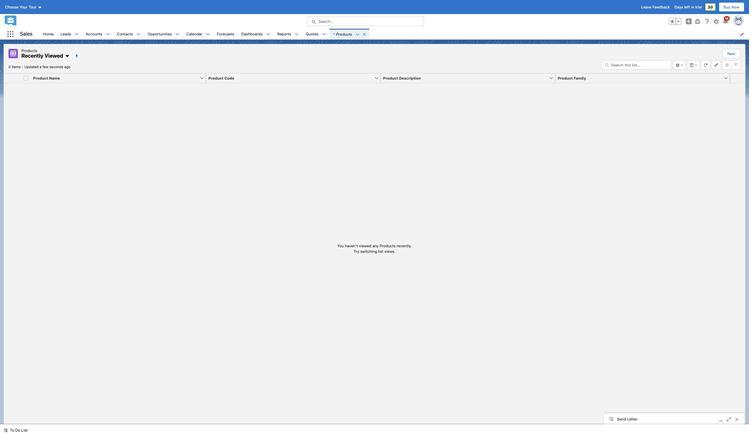 Task type: locate. For each thing, give the bounding box(es) containing it.
product code
[[208, 76, 234, 80]]

text default image right contacts
[[137, 32, 141, 36]]

ago
[[64, 65, 70, 69]]

products inside you haven't viewed any products recently. try switching list views.
[[380, 243, 396, 248]]

group
[[669, 18, 681, 25]]

text default image inside accounts list item
[[106, 32, 110, 36]]

0 items • updated a few seconds ago
[[8, 65, 70, 69]]

text default image inside quotes list item
[[322, 32, 326, 36]]

few
[[43, 65, 48, 69]]

code
[[224, 76, 234, 80]]

text default image inside dashboards list item
[[266, 32, 270, 36]]

2 product from the left
[[208, 76, 223, 80]]

1 product from the left
[[33, 76, 48, 80]]

products
[[336, 32, 352, 36], [21, 48, 37, 53], [380, 243, 396, 248]]

reports list item
[[274, 29, 302, 40]]

products up updated
[[21, 48, 37, 53]]

accounts
[[86, 32, 102, 36]]

text default image
[[75, 32, 79, 36], [106, 32, 110, 36], [137, 32, 141, 36], [175, 32, 180, 36], [206, 32, 210, 36], [295, 32, 299, 36], [322, 32, 326, 36], [356, 32, 360, 37], [65, 54, 70, 59], [4, 428, 8, 432]]

2 vertical spatial products
[[380, 243, 396, 248]]

contacts link
[[113, 29, 137, 40]]

viewed
[[45, 53, 63, 59]]

in
[[691, 5, 695, 9]]

action image
[[730, 73, 746, 83]]

left
[[685, 5, 690, 9]]

days
[[675, 5, 684, 9]]

views.
[[385, 249, 396, 254]]

text default image left *
[[322, 32, 326, 36]]

products right *
[[336, 32, 352, 36]]

send letter
[[617, 417, 638, 421]]

*
[[333, 32, 335, 36]]

home link
[[40, 29, 57, 40]]

product name element
[[31, 73, 210, 83]]

opportunities list item
[[144, 29, 183, 40]]

family
[[574, 76, 586, 80]]

text default image for quotes
[[322, 32, 326, 36]]

quotes list item
[[302, 29, 330, 40]]

name
[[49, 76, 60, 80]]

0 vertical spatial products
[[336, 32, 352, 36]]

text default image inside leads list item
[[75, 32, 79, 36]]

send letter link
[[604, 413, 744, 426]]

0 horizontal spatial products
[[21, 48, 37, 53]]

sales
[[20, 31, 33, 37]]

text default image for accounts
[[106, 32, 110, 36]]

updated
[[24, 65, 39, 69]]

days left in trial
[[675, 5, 702, 9]]

dashboards list item
[[238, 29, 274, 40]]

cell
[[21, 73, 31, 83]]

items
[[12, 65, 21, 69]]

text default image inside contacts list item
[[137, 32, 141, 36]]

haven't
[[345, 243, 358, 248]]

new button
[[723, 49, 740, 58]]

text default image right calendar
[[206, 32, 210, 36]]

choose
[[5, 5, 18, 9]]

new
[[728, 51, 736, 56]]

text default image inside reports list item
[[295, 32, 299, 36]]

text default image left the to
[[4, 428, 8, 432]]

dashboards
[[241, 32, 263, 36]]

1 horizontal spatial products
[[336, 32, 352, 36]]

letter
[[627, 417, 638, 421]]

product left family
[[558, 76, 573, 80]]

text default image left reports link
[[266, 32, 270, 36]]

dashboards link
[[238, 29, 266, 40]]

calendar list item
[[183, 29, 214, 40]]

product
[[33, 76, 48, 80], [208, 76, 223, 80], [383, 76, 398, 80], [558, 76, 573, 80]]

* products
[[333, 32, 352, 36]]

feedback
[[653, 5, 670, 9]]

10 button
[[722, 16, 730, 25]]

text default image for contacts
[[137, 32, 141, 36]]

reports
[[277, 32, 291, 36]]

your
[[20, 5, 28, 9]]

text default image up ago
[[65, 54, 70, 59]]

item number element
[[4, 73, 21, 83]]

leave feedback
[[641, 5, 670, 9]]

do
[[15, 428, 20, 433]]

text default image inside recently viewed|products|list view element
[[65, 54, 70, 59]]

product left description
[[383, 76, 398, 80]]

text default image
[[362, 32, 366, 36], [266, 32, 270, 36]]

accounts link
[[82, 29, 106, 40]]

item number image
[[4, 73, 21, 83]]

text default image right accounts
[[106, 32, 110, 36]]

leads
[[61, 32, 71, 36]]

product inside "button"
[[208, 76, 223, 80]]

product name button
[[31, 73, 200, 83]]

product description
[[383, 76, 421, 80]]

calendar
[[187, 32, 202, 36]]

•
[[22, 65, 23, 69]]

4 product from the left
[[558, 76, 573, 80]]

text default image right reports at the top of the page
[[295, 32, 299, 36]]

products up views.
[[380, 243, 396, 248]]

text default image inside calendar list item
[[206, 32, 210, 36]]

forecasts
[[217, 32, 234, 36]]

product for product name
[[33, 76, 48, 80]]

0 horizontal spatial text default image
[[266, 32, 270, 36]]

text default image right leads
[[75, 32, 79, 36]]

send
[[617, 417, 626, 421]]

buy
[[724, 5, 731, 9]]

product code button
[[206, 73, 374, 83]]

text default image right * products
[[356, 32, 360, 37]]

text default image down the search... button
[[362, 32, 366, 36]]

list
[[40, 29, 749, 40]]

text default image inside to do list 'button'
[[4, 428, 8, 432]]

choose your tour
[[5, 5, 36, 9]]

calendar link
[[183, 29, 206, 40]]

tour
[[29, 5, 36, 9]]

search...
[[318, 19, 334, 24]]

try
[[354, 249, 359, 254]]

product down a
[[33, 76, 48, 80]]

now
[[732, 5, 740, 9]]

status
[[337, 243, 412, 254]]

recently.
[[397, 243, 412, 248]]

product description button
[[381, 73, 549, 83]]

buy now
[[724, 5, 740, 9]]

forecasts link
[[214, 29, 238, 40]]

0
[[8, 65, 11, 69]]

product inside button
[[33, 76, 48, 80]]

product for product code
[[208, 76, 223, 80]]

list
[[21, 428, 28, 433]]

product family
[[558, 76, 586, 80]]

None search field
[[602, 60, 672, 70]]

product left code
[[208, 76, 223, 80]]

leave
[[641, 5, 652, 9]]

none search field inside recently viewed|products|list view element
[[602, 60, 672, 70]]

list item
[[330, 29, 369, 40]]

text default image inside opportunities list item
[[175, 32, 180, 36]]

switching
[[360, 249, 377, 254]]

product for product family
[[558, 76, 573, 80]]

3 product from the left
[[383, 76, 398, 80]]

text default image left calendar link
[[175, 32, 180, 36]]

you
[[337, 243, 344, 248]]

2 horizontal spatial products
[[380, 243, 396, 248]]



Task type: vqa. For each thing, say whether or not it's contained in the screenshot.
You Haven'T Viewed Any Products Recently. Try Switching List Views.
yes



Task type: describe. For each thing, give the bounding box(es) containing it.
to
[[10, 428, 14, 433]]

reports link
[[274, 29, 295, 40]]

leads link
[[57, 29, 75, 40]]

recently
[[21, 53, 43, 59]]

to do list
[[10, 428, 28, 433]]

home
[[43, 32, 54, 36]]

1 vertical spatial products
[[21, 48, 37, 53]]

description
[[399, 76, 421, 80]]

product code element
[[206, 73, 384, 83]]

quotes
[[306, 32, 319, 36]]

accounts list item
[[82, 29, 113, 40]]

buy now button
[[719, 2, 745, 12]]

search... button
[[307, 17, 424, 26]]

recently viewed|products|list view element
[[4, 44, 746, 424]]

Search Recently Viewed list view. search field
[[602, 60, 672, 70]]

status containing you haven't viewed any products recently.
[[337, 243, 412, 254]]

contacts list item
[[113, 29, 144, 40]]

recently viewed
[[21, 53, 63, 59]]

action element
[[730, 73, 746, 83]]

seconds
[[49, 65, 63, 69]]

1 horizontal spatial text default image
[[362, 32, 366, 36]]

list containing home
[[40, 29, 749, 40]]

30
[[708, 5, 713, 9]]

any
[[373, 243, 379, 248]]

text default image for reports
[[295, 32, 299, 36]]

trial
[[696, 5, 702, 9]]

to do list button
[[0, 424, 31, 436]]

text default image inside list item
[[356, 32, 360, 37]]

you haven't viewed any products recently. try switching list views.
[[337, 243, 412, 254]]

text default image for opportunities
[[175, 32, 180, 36]]

product family button
[[556, 73, 724, 83]]

text default image for calendar
[[206, 32, 210, 36]]

product for product description
[[383, 76, 398, 80]]

opportunities
[[148, 32, 172, 36]]

leave feedback link
[[641, 5, 670, 9]]

viewed
[[359, 243, 372, 248]]

choose your tour button
[[5, 2, 42, 12]]

text default image for leads
[[75, 32, 79, 36]]

a
[[40, 65, 42, 69]]

cell inside recently viewed|products|list view element
[[21, 73, 31, 83]]

contacts
[[117, 32, 133, 36]]

opportunities link
[[144, 29, 175, 40]]

product name
[[33, 76, 60, 80]]

product family element
[[556, 73, 734, 83]]

leads list item
[[57, 29, 82, 40]]

product description element
[[381, 73, 559, 83]]

products inside list item
[[336, 32, 352, 36]]

list
[[378, 249, 383, 254]]

recently viewed status
[[8, 65, 24, 69]]

list item containing *
[[330, 29, 369, 40]]

quotes link
[[302, 29, 322, 40]]

10
[[725, 17, 729, 20]]



